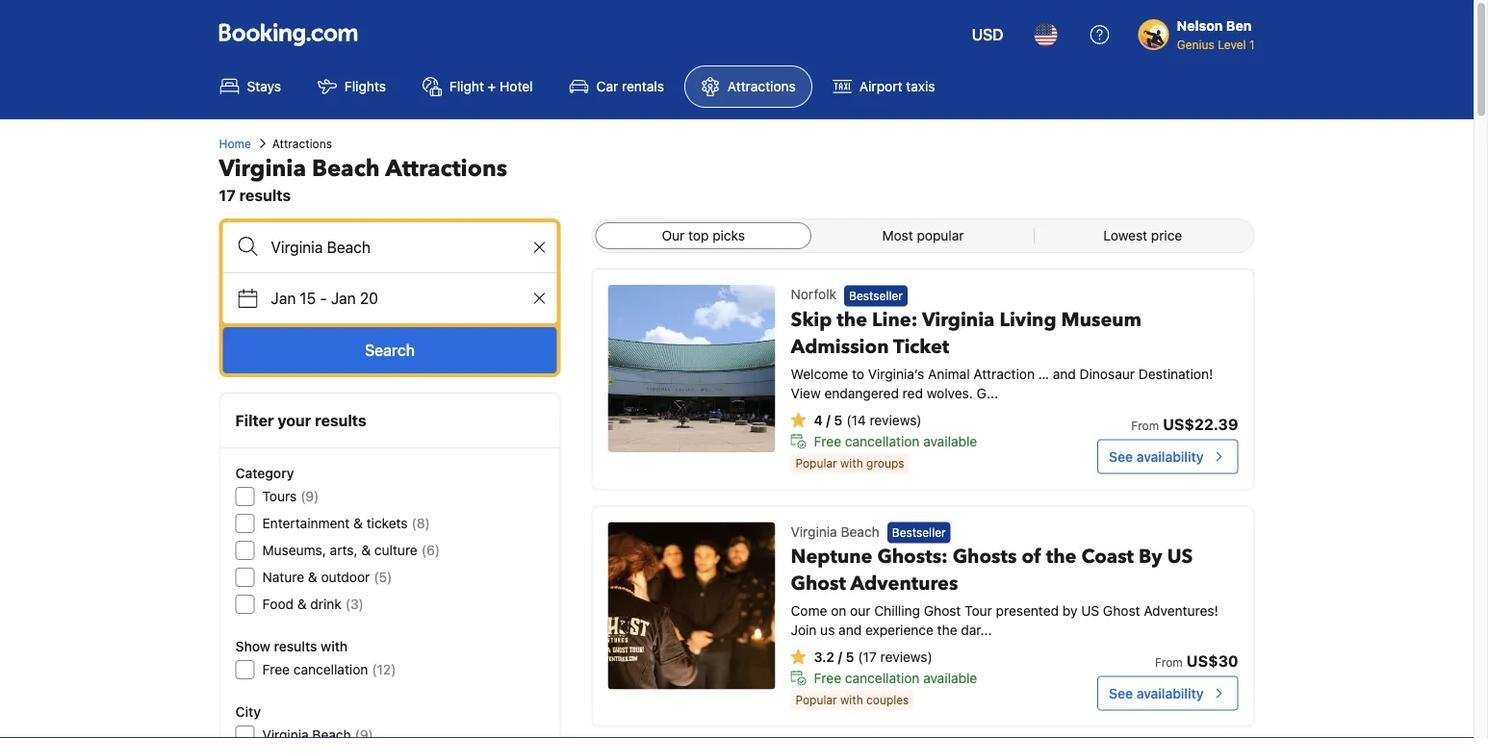 Task type: locate. For each thing, give the bounding box(es) containing it.
hotel
[[500, 78, 533, 94]]

neptune ghosts: ghosts of the coast by us ghost adventures come on our chilling ghost tour presented by us ghost adventures! join us and experience the dar...
[[791, 544, 1219, 638]]

0 vertical spatial virginia
[[219, 153, 306, 184]]

0 vertical spatial us
[[1167, 544, 1193, 570]]

flight
[[450, 78, 484, 94]]

the right of
[[1046, 544, 1077, 570]]

results up free cancellation (12)
[[274, 639, 317, 655]]

1 vertical spatial 5
[[846, 649, 854, 665]]

1 vertical spatial attractions
[[272, 137, 332, 150]]

price
[[1151, 228, 1182, 244]]

0 horizontal spatial beach
[[312, 153, 380, 184]]

popular down 3.2 in the bottom right of the page
[[796, 694, 837, 707]]

1 vertical spatial available
[[923, 670, 977, 686]]

virginia inside virginia beach attractions 17 results
[[219, 153, 306, 184]]

free cancellation available up couples
[[814, 670, 977, 686]]

admission
[[791, 333, 889, 360]]

with up free cancellation (12)
[[321, 639, 348, 655]]

ghosts:
[[877, 544, 948, 570]]

1 horizontal spatial the
[[937, 622, 957, 638]]

museums, arts, & culture (6)
[[262, 542, 440, 558]]

beach inside virginia beach attractions 17 results
[[312, 153, 380, 184]]

see availability down from us$30
[[1109, 686, 1204, 701]]

from left us$22.39
[[1131, 419, 1159, 433]]

2 vertical spatial virginia
[[791, 524, 837, 539]]

lowest
[[1104, 228, 1148, 244]]

picks
[[713, 228, 745, 244]]

1 vertical spatial beach
[[841, 524, 880, 539]]

0 vertical spatial free cancellation available
[[814, 433, 977, 449]]

arts,
[[330, 542, 358, 558]]

2 available from the top
[[923, 670, 977, 686]]

from for neptune ghosts: ghosts of the coast by us ghost adventures
[[1155, 656, 1183, 670]]

filter your results
[[235, 412, 367, 430]]

Where are you going? search field
[[223, 222, 557, 272]]

1 vertical spatial us
[[1081, 603, 1100, 619]]

with for ghost
[[840, 694, 863, 707]]

1 see availability from the top
[[1109, 448, 1204, 464]]

1
[[1250, 38, 1255, 51]]

5 left (14
[[834, 412, 843, 428]]

usd
[[972, 26, 1004, 44]]

1 vertical spatial free cancellation available
[[814, 670, 977, 686]]

0 vertical spatial popular
[[796, 457, 837, 470]]

5 for welcome
[[834, 412, 843, 428]]

see availability for skip the line: virginia living museum admission ticket
[[1109, 448, 1204, 464]]

free
[[814, 433, 842, 449], [262, 662, 290, 678], [814, 670, 842, 686]]

show
[[235, 639, 270, 655]]

/ for ghost
[[838, 649, 842, 665]]

join
[[791, 622, 817, 638]]

from us$30
[[1155, 652, 1238, 670]]

5 left (17 on the right of page
[[846, 649, 854, 665]]

bestseller
[[849, 289, 903, 303], [892, 526, 946, 540]]

with left groups
[[840, 457, 863, 470]]

1 horizontal spatial ghost
[[924, 603, 961, 619]]

popular for ghost
[[796, 694, 837, 707]]

0 horizontal spatial jan
[[271, 289, 296, 308]]

us
[[1167, 544, 1193, 570], [1081, 603, 1100, 619]]

attractions
[[728, 78, 796, 94], [272, 137, 332, 150], [385, 153, 507, 184]]

1 horizontal spatial /
[[838, 649, 842, 665]]

drink
[[310, 596, 342, 612]]

popular down 4
[[796, 457, 837, 470]]

search
[[365, 341, 415, 360]]

& left drink
[[297, 596, 307, 612]]

nelson
[[1177, 18, 1223, 34]]

& for outdoor
[[308, 569, 317, 585]]

1 see from the top
[[1109, 448, 1133, 464]]

0 vertical spatial availability
[[1137, 448, 1204, 464]]

beach down flights "link"
[[312, 153, 380, 184]]

0 horizontal spatial attractions
[[272, 137, 332, 150]]

0 vertical spatial see
[[1109, 448, 1133, 464]]

2 vertical spatial with
[[840, 694, 863, 707]]

level
[[1218, 38, 1246, 51]]

dar...
[[961, 622, 992, 638]]

(14
[[846, 412, 866, 428]]

1 free cancellation available from the top
[[814, 433, 977, 449]]

skip the line: virginia living museum admission ticket image
[[608, 285, 776, 452]]

the left the dar...
[[937, 622, 957, 638]]

ghost up come
[[791, 571, 846, 597]]

availability down from us$22.39
[[1137, 448, 1204, 464]]

available for adventures
[[923, 670, 977, 686]]

results right 17
[[239, 186, 291, 205]]

show results with
[[235, 639, 348, 655]]

& up museums, arts, & culture (6)
[[353, 516, 363, 531]]

cancellation for ghost
[[845, 670, 920, 686]]

see
[[1109, 448, 1133, 464], [1109, 686, 1133, 701]]

free down 3.2 in the bottom right of the page
[[814, 670, 842, 686]]

available down the wolves. on the bottom of the page
[[923, 433, 977, 449]]

1 availability from the top
[[1137, 448, 1204, 464]]

1 available from the top
[[923, 433, 977, 449]]

stays link
[[204, 65, 297, 108]]

0 vertical spatial 5
[[834, 412, 843, 428]]

virginia down home link
[[219, 153, 306, 184]]

ghost right by
[[1103, 603, 1140, 619]]

1 vertical spatial see
[[1109, 686, 1133, 701]]

food & drink (3)
[[262, 596, 364, 612]]

us$30
[[1187, 652, 1238, 670]]

tickets
[[367, 516, 408, 531]]

& up food & drink (3)
[[308, 569, 317, 585]]

(9)
[[301, 489, 319, 504]]

beach
[[312, 153, 380, 184], [841, 524, 880, 539]]

reviews)
[[870, 412, 922, 428], [880, 649, 933, 665]]

0 horizontal spatial /
[[826, 412, 831, 428]]

ghost left tour
[[924, 603, 961, 619]]

jan 15 - jan 20
[[271, 289, 378, 308]]

bestseller up the ghosts: at the right
[[892, 526, 946, 540]]

0 vertical spatial /
[[826, 412, 831, 428]]

availability for neptune ghosts: ghosts of the coast by us ghost adventures
[[1137, 686, 1204, 701]]

free down show results with
[[262, 662, 290, 678]]

taxis
[[906, 78, 935, 94]]

0 vertical spatial results
[[239, 186, 291, 205]]

free cancellation available for to
[[814, 433, 977, 449]]

reviews) down red
[[870, 412, 922, 428]]

2 vertical spatial attractions
[[385, 153, 507, 184]]

see availability
[[1109, 448, 1204, 464], [1109, 686, 1204, 701]]

0 horizontal spatial the
[[837, 306, 867, 333]]

& right arts,
[[361, 542, 371, 558]]

view
[[791, 385, 821, 401]]

bestseller up line:
[[849, 289, 903, 303]]

popular with couples
[[796, 694, 909, 707]]

with left couples
[[840, 694, 863, 707]]

cancellation for welcome
[[845, 433, 920, 449]]

1 vertical spatial see availability
[[1109, 686, 1204, 701]]

0 vertical spatial beach
[[312, 153, 380, 184]]

0 vertical spatial bestseller
[[849, 289, 903, 303]]

free cancellation available up groups
[[814, 433, 977, 449]]

1 horizontal spatial virginia
[[791, 524, 837, 539]]

entertainment & tickets (8)
[[262, 516, 430, 531]]

nature & outdoor (5)
[[262, 569, 392, 585]]

most
[[882, 228, 913, 244]]

1 horizontal spatial 5
[[846, 649, 854, 665]]

reviews) for adventures
[[880, 649, 933, 665]]

from inside from us$22.39
[[1131, 419, 1159, 433]]

of
[[1022, 544, 1041, 570]]

available down the dar...
[[923, 670, 977, 686]]

1 vertical spatial results
[[315, 412, 367, 430]]

1 horizontal spatial attractions
[[385, 153, 507, 184]]

3.2
[[814, 649, 835, 665]]

0 vertical spatial attractions
[[728, 78, 796, 94]]

car rentals link
[[553, 65, 681, 108]]

see availability down from us$22.39
[[1109, 448, 1204, 464]]

most popular
[[882, 228, 964, 244]]

cancellation
[[845, 433, 920, 449], [293, 662, 368, 678], [845, 670, 920, 686]]

5
[[834, 412, 843, 428], [846, 649, 854, 665]]

jan left 15
[[271, 289, 296, 308]]

us$22.39
[[1163, 415, 1238, 433]]

beach up neptune
[[841, 524, 880, 539]]

1 vertical spatial bestseller
[[892, 526, 946, 540]]

2 horizontal spatial attractions
[[728, 78, 796, 94]]

animal
[[928, 366, 970, 382]]

results right your
[[315, 412, 367, 430]]

1 vertical spatial virginia
[[922, 306, 995, 333]]

2 horizontal spatial the
[[1046, 544, 1077, 570]]

from
[[1131, 419, 1159, 433], [1155, 656, 1183, 670]]

/ for welcome
[[826, 412, 831, 428]]

2 see from the top
[[1109, 686, 1133, 701]]

entertainment
[[262, 516, 350, 531]]

jan
[[271, 289, 296, 308], [331, 289, 356, 308]]

with for welcome
[[840, 457, 863, 470]]

0 horizontal spatial virginia
[[219, 153, 306, 184]]

our
[[662, 228, 685, 244]]

category
[[235, 465, 294, 481]]

virginia for virginia beach
[[791, 524, 837, 539]]

0 horizontal spatial 5
[[834, 412, 843, 428]]

0 vertical spatial with
[[840, 457, 863, 470]]

1 vertical spatial reviews)
[[880, 649, 933, 665]]

jan right -
[[331, 289, 356, 308]]

/ right 3.2 in the bottom right of the page
[[838, 649, 842, 665]]

ghost
[[791, 571, 846, 597], [924, 603, 961, 619], [1103, 603, 1140, 619]]

from left us$30
[[1155, 656, 1183, 670]]

1 horizontal spatial jan
[[331, 289, 356, 308]]

1 vertical spatial from
[[1155, 656, 1183, 670]]

from inside from us$30
[[1155, 656, 1183, 670]]

virginia beach
[[791, 524, 880, 539]]

0 horizontal spatial us
[[1081, 603, 1100, 619]]

presented
[[996, 603, 1059, 619]]

ghosts
[[953, 544, 1017, 570]]

living
[[1000, 306, 1057, 333]]

2 popular from the top
[[796, 694, 837, 707]]

cancellation up groups
[[845, 433, 920, 449]]

0 vertical spatial see availability
[[1109, 448, 1204, 464]]

0 vertical spatial the
[[837, 306, 867, 333]]

0 vertical spatial reviews)
[[870, 412, 922, 428]]

1 vertical spatial /
[[838, 649, 842, 665]]

cancellation up couples
[[845, 670, 920, 686]]

(12)
[[372, 662, 396, 678]]

1 vertical spatial with
[[321, 639, 348, 655]]

virginia
[[219, 153, 306, 184], [922, 306, 995, 333], [791, 524, 837, 539]]

norfolk
[[791, 286, 837, 302]]

museum
[[1061, 306, 1142, 333]]

bestseller for the
[[849, 289, 903, 303]]

search button
[[223, 327, 557, 374]]

results inside virginia beach attractions 17 results
[[239, 186, 291, 205]]

top
[[688, 228, 709, 244]]

2 horizontal spatial ghost
[[1103, 603, 1140, 619]]

2 see availability from the top
[[1109, 686, 1204, 701]]

virginia up neptune
[[791, 524, 837, 539]]

see availability for neptune ghosts: ghosts of the coast by us ghost adventures
[[1109, 686, 1204, 701]]

from us$22.39
[[1131, 415, 1238, 433]]

skip the line: virginia living museum admission ticket welcome to virginia's animal attraction … and dinosaur destination! view endangered red wolves. g...
[[791, 306, 1213, 401]]

tours (9)
[[262, 489, 319, 504]]

popular with groups
[[796, 457, 904, 470]]

0 vertical spatial from
[[1131, 419, 1159, 433]]

1 popular from the top
[[796, 457, 837, 470]]

1 horizontal spatial beach
[[841, 524, 880, 539]]

the up the admission
[[837, 306, 867, 333]]

our top picks
[[662, 228, 745, 244]]

availability down from us$30
[[1137, 686, 1204, 701]]

beach for virginia beach
[[841, 524, 880, 539]]

1 vertical spatial availability
[[1137, 686, 1204, 701]]

2 horizontal spatial virginia
[[922, 306, 995, 333]]

virginia up ticket
[[922, 306, 995, 333]]

1 horizontal spatial us
[[1167, 544, 1193, 570]]

/
[[826, 412, 831, 428], [838, 649, 842, 665]]

/ right 4
[[826, 412, 831, 428]]

&
[[353, 516, 363, 531], [361, 542, 371, 558], [308, 569, 317, 585], [297, 596, 307, 612]]

virginia's
[[868, 366, 924, 382]]

1 vertical spatial popular
[[796, 694, 837, 707]]

2 free cancellation available from the top
[[814, 670, 977, 686]]

experience
[[865, 622, 934, 638]]

come
[[791, 603, 827, 619]]

availability for skip the line: virginia living museum admission ticket
[[1137, 448, 1204, 464]]

& for tickets
[[353, 516, 363, 531]]

0 vertical spatial available
[[923, 433, 977, 449]]

0 horizontal spatial ghost
[[791, 571, 846, 597]]

reviews) for to
[[870, 412, 922, 428]]

reviews) down experience
[[880, 649, 933, 665]]

2 availability from the top
[[1137, 686, 1204, 701]]

free down 4
[[814, 433, 842, 449]]



Task type: describe. For each thing, give the bounding box(es) containing it.
flight + hotel link
[[406, 65, 549, 108]]

free cancellation available for adventures
[[814, 670, 977, 686]]

2 jan from the left
[[331, 289, 356, 308]]

welcome
[[791, 366, 848, 382]]

line:
[[872, 306, 918, 333]]

flights link
[[301, 65, 402, 108]]

by
[[1139, 544, 1163, 570]]

chilling
[[874, 603, 920, 619]]

& for drink
[[297, 596, 307, 612]]

see for neptune ghosts: ghosts of the coast by us ghost adventures
[[1109, 686, 1133, 701]]

virginia inside skip the line: virginia living museum admission ticket welcome to virginia's animal attraction … and dinosaur destination! view endangered red wolves. g...
[[922, 306, 995, 333]]

nature
[[262, 569, 304, 585]]

4
[[814, 412, 823, 428]]

city
[[235, 704, 261, 720]]

15
[[300, 289, 316, 308]]

virginia for virginia beach attractions 17 results
[[219, 153, 306, 184]]

popular
[[917, 228, 964, 244]]

adventures!
[[1144, 603, 1219, 619]]

food
[[262, 596, 294, 612]]

to
[[852, 366, 864, 382]]

by
[[1063, 603, 1078, 619]]

beach for virginia beach attractions 17 results
[[312, 153, 380, 184]]

1 jan from the left
[[271, 289, 296, 308]]

free for ghost
[[814, 670, 842, 686]]

attractions inside virginia beach attractions 17 results
[[385, 153, 507, 184]]

groups
[[867, 457, 904, 470]]

2 vertical spatial the
[[937, 622, 957, 638]]

tours
[[262, 489, 297, 504]]

coast
[[1082, 544, 1134, 570]]

red
[[903, 385, 923, 401]]

and dinosaur
[[1053, 366, 1135, 382]]

-
[[320, 289, 327, 308]]

(8)
[[412, 516, 430, 531]]

ben
[[1226, 18, 1252, 34]]

booking.com image
[[219, 23, 358, 46]]

and
[[839, 622, 862, 638]]

nelson ben genius level 1
[[1177, 18, 1255, 51]]

1 vertical spatial the
[[1046, 544, 1077, 570]]

museums,
[[262, 542, 326, 558]]

culture
[[374, 542, 418, 558]]

2 vertical spatial results
[[274, 639, 317, 655]]

adventures
[[850, 571, 958, 597]]

20
[[360, 289, 378, 308]]

airport taxis
[[859, 78, 935, 94]]

home link
[[219, 135, 251, 152]]

flights
[[345, 78, 386, 94]]

free cancellation (12)
[[262, 662, 396, 678]]

cancellation down show results with
[[293, 662, 368, 678]]

4 / 5 (14 reviews)
[[814, 412, 922, 428]]

free for welcome
[[814, 433, 842, 449]]

neptune ghosts: ghosts of the coast by us ghost adventures image
[[608, 522, 776, 690]]

destination!
[[1139, 366, 1213, 382]]

airport taxis link
[[816, 65, 952, 108]]

airport
[[859, 78, 903, 94]]

attractions link
[[684, 65, 812, 108]]

(6)
[[421, 542, 440, 558]]

neptune
[[791, 544, 873, 570]]

filter
[[235, 412, 274, 430]]

skip
[[791, 306, 832, 333]]

usd button
[[960, 12, 1015, 58]]

our
[[850, 603, 871, 619]]

(3)
[[345, 596, 364, 612]]

outdoor
[[321, 569, 370, 585]]

virginia beach attractions 17 results
[[219, 153, 507, 205]]

bestseller for ghosts:
[[892, 526, 946, 540]]

your account menu nelson ben genius level 1 element
[[1139, 9, 1263, 53]]

car
[[596, 78, 618, 94]]

available for to
[[923, 433, 977, 449]]

stays
[[247, 78, 281, 94]]

5 for ghost
[[846, 649, 854, 665]]

genius
[[1177, 38, 1215, 51]]

see for skip the line: virginia living museum admission ticket
[[1109, 448, 1133, 464]]

car rentals
[[596, 78, 664, 94]]

wolves.
[[927, 385, 973, 401]]

rentals
[[622, 78, 664, 94]]

flight + hotel
[[450, 78, 533, 94]]

from for skip the line: virginia living museum admission ticket
[[1131, 419, 1159, 433]]

(5)
[[374, 569, 392, 585]]

popular for welcome
[[796, 457, 837, 470]]

3.2 / 5 (17 reviews)
[[814, 649, 933, 665]]

g...
[[977, 385, 998, 401]]

(17
[[858, 649, 877, 665]]

lowest price
[[1104, 228, 1182, 244]]

the inside skip the line: virginia living museum admission ticket welcome to virginia's animal attraction … and dinosaur destination! view endangered red wolves. g...
[[837, 306, 867, 333]]

us
[[820, 622, 835, 638]]

…
[[1039, 366, 1049, 382]]

attraction
[[974, 366, 1035, 382]]

on
[[831, 603, 847, 619]]



Task type: vqa. For each thing, say whether or not it's contained in the screenshot.
Food
yes



